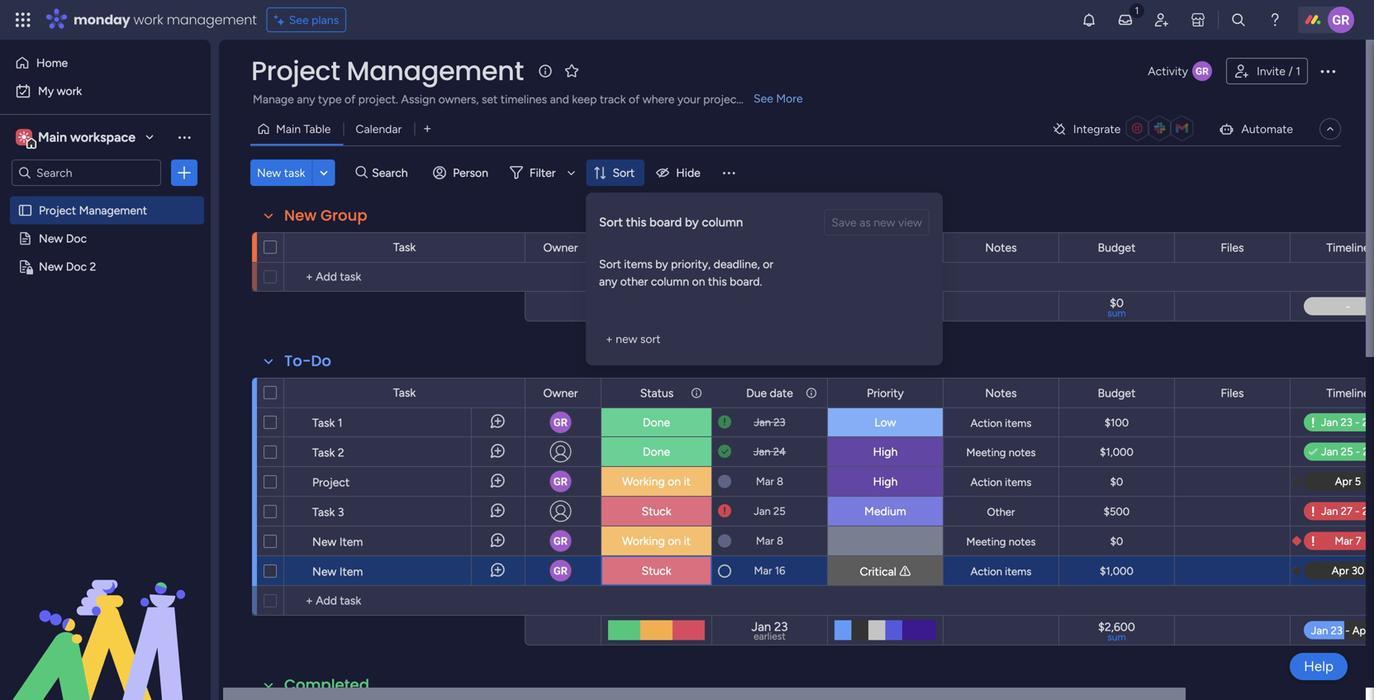 Task type: describe. For each thing, give the bounding box(es) containing it.
0 vertical spatial any
[[297, 92, 315, 106]]

my
[[38, 84, 54, 98]]

new group
[[284, 205, 368, 226]]

2 timeline field from the top
[[1323, 384, 1375, 402]]

$2,600 sum
[[1099, 620, 1136, 643]]

hide
[[676, 166, 701, 180]]

invite / 1 button
[[1227, 58, 1309, 84]]

any inside sort items by priority, deadline, or any other column on this board.
[[599, 274, 618, 289]]

3 action items from the top
[[971, 565, 1032, 578]]

1 action items from the top
[[971, 417, 1032, 430]]

task
[[284, 166, 305, 180]]

hide button
[[650, 160, 711, 186]]

lottie animation image
[[0, 533, 211, 700]]

notifications image
[[1081, 12, 1098, 28]]

invite / 1
[[1257, 64, 1301, 78]]

items inside sort items by priority, deadline, or any other column on this board.
[[624, 257, 653, 271]]

task 2
[[312, 446, 344, 460]]

deadline,
[[714, 257, 760, 271]]

new
[[616, 332, 638, 346]]

other
[[621, 274, 648, 289]]

Search field
[[368, 161, 418, 184]]

timelines
[[501, 92, 547, 106]]

jan for jan 24
[[754, 445, 771, 458]]

status
[[640, 386, 674, 400]]

main workspace button
[[12, 123, 161, 151]]

add to favorites image
[[564, 62, 580, 79]]

help image
[[1267, 12, 1284, 28]]

arrow down image
[[562, 163, 582, 183]]

0 vertical spatial mar
[[756, 475, 775, 488]]

0 vertical spatial column
[[702, 215, 743, 230]]

doc for new doc 2
[[66, 260, 87, 274]]

where
[[643, 92, 675, 106]]

1 working on it from the top
[[622, 475, 691, 489]]

jan inside jan 23 earliest
[[752, 619, 772, 634]]

1 8 from the top
[[777, 475, 784, 488]]

activity button
[[1142, 58, 1220, 84]]

1 action from the top
[[971, 417, 1003, 430]]

new inside 'field'
[[284, 205, 317, 226]]

new task button
[[250, 160, 312, 186]]

on inside sort items by priority, deadline, or any other column on this board.
[[692, 274, 705, 289]]

by inside sort items by priority, deadline, or any other column on this board.
[[656, 257, 668, 271]]

sort button
[[587, 160, 645, 186]]

public board image for project management
[[17, 203, 33, 218]]

sort for sort items by priority, deadline, or any other column on this board.
[[599, 257, 621, 271]]

main for main table
[[276, 122, 301, 136]]

completed
[[284, 675, 370, 696]]

1 vertical spatial options image
[[176, 165, 193, 181]]

sort
[[641, 332, 661, 346]]

to-do
[[284, 351, 331, 372]]

1 mar 8 from the top
[[756, 475, 784, 488]]

owners,
[[439, 92, 479, 106]]

more
[[777, 91, 803, 105]]

jan for jan 23
[[754, 416, 771, 429]]

menu image
[[721, 165, 737, 181]]

25
[[774, 505, 786, 518]]

filter button
[[503, 160, 582, 186]]

collapse board header image
[[1324, 122, 1338, 136]]

search everything image
[[1231, 12, 1247, 28]]

1 vertical spatial mar
[[756, 534, 775, 548]]

group
[[321, 205, 368, 226]]

table
[[304, 122, 331, 136]]

0 vertical spatial by
[[685, 215, 699, 230]]

project inside list box
[[39, 203, 76, 217]]

sort this board by column
[[599, 215, 743, 230]]

new doc 2
[[39, 260, 96, 274]]

1 it from the top
[[684, 475, 691, 489]]

main for main workspace
[[38, 129, 67, 145]]

$0 inside $0 sum
[[1110, 296, 1124, 310]]

v2 done deadline image
[[718, 444, 732, 460]]

2 action from the top
[[971, 476, 1003, 489]]

task 3
[[312, 505, 344, 519]]

2 vertical spatial project
[[312, 475, 350, 489]]

and
[[550, 92, 569, 106]]

keep
[[572, 92, 597, 106]]

my work
[[38, 84, 82, 98]]

0 horizontal spatial 1
[[338, 416, 343, 430]]

task for task 3
[[312, 505, 335, 519]]

type
[[318, 92, 342, 106]]

automate button
[[1212, 116, 1300, 142]]

To-Do field
[[280, 351, 336, 372]]

jan 23 earliest
[[752, 619, 788, 642]]

priority,
[[671, 257, 711, 271]]

1 notes from the top
[[1009, 446, 1036, 459]]

monday marketplace image
[[1190, 12, 1207, 28]]

automate
[[1242, 122, 1294, 136]]

see more
[[754, 91, 803, 105]]

see more link
[[752, 90, 805, 107]]

other
[[988, 506, 1015, 519]]

24
[[774, 445, 786, 458]]

invite
[[1257, 64, 1286, 78]]

invite members image
[[1154, 12, 1171, 28]]

1 owner from the top
[[544, 241, 578, 255]]

stands.
[[744, 92, 781, 106]]

critical ⚠️️
[[860, 565, 911, 579]]

list box containing project management
[[0, 193, 211, 504]]

main workspace
[[38, 129, 136, 145]]

2 workspace image from the left
[[18, 128, 30, 146]]

/
[[1289, 64, 1294, 78]]

monday
[[74, 10, 130, 29]]

person button
[[427, 160, 498, 186]]

1 owner field from the top
[[539, 239, 582, 257]]

1 stuck from the top
[[642, 504, 672, 518]]

jan for jan 25
[[754, 505, 771, 518]]

0 vertical spatial project
[[251, 52, 340, 89]]

see for see plans
[[289, 13, 309, 27]]

⚠️️
[[900, 565, 911, 579]]

track
[[600, 92, 626, 106]]

1 workspace image from the left
[[16, 128, 32, 146]]

add view image
[[424, 123, 431, 135]]

sum for $2,600
[[1108, 631, 1127, 643]]

2 meeting from the top
[[967, 535, 1006, 549]]

integrate button
[[1046, 112, 1206, 146]]

monday work management
[[74, 10, 257, 29]]

earliest
[[754, 630, 786, 642]]

new doc
[[39, 231, 87, 246]]

medium
[[865, 504, 907, 518]]

help
[[1305, 658, 1334, 675]]

filter
[[530, 166, 556, 180]]

main table
[[276, 122, 331, 136]]

files for 2nd the files field from the bottom of the page
[[1221, 241, 1245, 255]]

2 working from the top
[[622, 534, 665, 548]]

workspace options image
[[176, 129, 193, 145]]

2 + add task text field from the top
[[293, 591, 518, 611]]

home link
[[10, 50, 201, 76]]

3 $0 from the top
[[1111, 535, 1124, 548]]

$0 sum
[[1108, 296, 1127, 319]]

my work link
[[10, 78, 201, 104]]

2 8 from the top
[[777, 534, 784, 548]]

calendar
[[356, 122, 402, 136]]

jan 23
[[754, 416, 786, 429]]

1 inside invite / 1 button
[[1296, 64, 1301, 78]]

+ new sort button
[[599, 326, 668, 352]]

new item for $1,000
[[312, 565, 363, 579]]

priority
[[867, 386, 904, 400]]

0 horizontal spatial this
[[626, 215, 647, 230]]

+ new sort
[[606, 332, 661, 346]]

$2,600
[[1099, 620, 1136, 634]]

2 notes field from the top
[[982, 384, 1022, 402]]

v2 search image
[[356, 163, 368, 182]]

23 for jan 23 earliest
[[775, 619, 788, 634]]

$100
[[1105, 416, 1129, 429]]

1 horizontal spatial management
[[347, 52, 524, 89]]



Task type: vqa. For each thing, say whether or not it's contained in the screenshot.
items
yes



Task type: locate. For each thing, give the bounding box(es) containing it.
workspace
[[70, 129, 136, 145]]

1 horizontal spatial any
[[599, 274, 618, 289]]

v2 overdue deadline image
[[718, 415, 732, 430], [718, 503, 732, 519]]

1 vertical spatial meeting
[[967, 535, 1006, 549]]

main left table
[[276, 122, 301, 136]]

1 vertical spatial this
[[708, 274, 727, 289]]

23
[[774, 416, 786, 429], [775, 619, 788, 634]]

0 vertical spatial 23
[[774, 416, 786, 429]]

0 vertical spatial action items
[[971, 417, 1032, 430]]

2 vertical spatial action items
[[971, 565, 1032, 578]]

option
[[0, 196, 211, 199]]

any left "other"
[[599, 274, 618, 289]]

0 vertical spatial action
[[971, 417, 1003, 430]]

0 vertical spatial meeting notes
[[967, 446, 1036, 459]]

by
[[685, 215, 699, 230], [656, 257, 668, 271]]

management up assign
[[347, 52, 524, 89]]

by left priority,
[[656, 257, 668, 271]]

jan down due
[[754, 416, 771, 429]]

project.
[[359, 92, 398, 106]]

2
[[90, 260, 96, 274], [338, 446, 344, 460]]

0 vertical spatial work
[[134, 10, 163, 29]]

1 vertical spatial public board image
[[17, 231, 33, 246]]

of right track
[[629, 92, 640, 106]]

done
[[643, 415, 671, 429], [643, 445, 671, 459]]

work right monday
[[134, 10, 163, 29]]

2 down task 1
[[338, 446, 344, 460]]

1 vertical spatial working
[[622, 534, 665, 548]]

critical
[[860, 565, 897, 579]]

0 vertical spatial item
[[340, 535, 363, 549]]

1 vertical spatial budget
[[1098, 386, 1136, 400]]

select product image
[[15, 12, 31, 28]]

1 meeting from the top
[[967, 446, 1006, 459]]

0 vertical spatial 1
[[1296, 64, 1301, 78]]

budget up $0 sum
[[1098, 241, 1136, 255]]

1 meeting notes from the top
[[967, 446, 1036, 459]]

sort for sort this board by column
[[599, 215, 623, 230]]

working on it
[[622, 475, 691, 489], [622, 534, 691, 548]]

work right my
[[57, 84, 82, 98]]

1 vertical spatial on
[[668, 475, 681, 489]]

2 notes from the top
[[986, 386, 1017, 400]]

0 vertical spatial 2
[[90, 260, 96, 274]]

$0
[[1110, 296, 1124, 310], [1111, 475, 1124, 489], [1111, 535, 1124, 548]]

set
[[482, 92, 498, 106]]

1 vertical spatial work
[[57, 84, 82, 98]]

new item for working on it
[[312, 535, 363, 549]]

see inside button
[[289, 13, 309, 27]]

1 $1,000 from the top
[[1100, 446, 1134, 459]]

jan 25
[[754, 505, 786, 518]]

2 mar 8 from the top
[[756, 534, 784, 548]]

notes down other
[[1009, 535, 1036, 549]]

column
[[702, 215, 743, 230], [651, 274, 689, 289]]

new task
[[257, 166, 305, 180]]

v2 overdue deadline image for jan 23
[[718, 415, 732, 430]]

due
[[747, 386, 767, 400]]

sort up "other"
[[599, 257, 621, 271]]

2 new item from the top
[[312, 565, 363, 579]]

notes
[[986, 241, 1017, 255], [986, 386, 1017, 400]]

jan left 25
[[754, 505, 771, 518]]

2 $1,000 from the top
[[1100, 565, 1134, 578]]

8 up 25
[[777, 475, 784, 488]]

2 of from the left
[[629, 92, 640, 106]]

1 horizontal spatial by
[[685, 215, 699, 230]]

1 vertical spatial column
[[651, 274, 689, 289]]

0 vertical spatial notes
[[1009, 446, 1036, 459]]

greg robinson image
[[1328, 7, 1355, 33]]

0 horizontal spatial of
[[345, 92, 356, 106]]

2 sum from the top
[[1108, 631, 1127, 643]]

0 vertical spatial working on it
[[622, 475, 691, 489]]

Budget field
[[1094, 239, 1140, 257], [1094, 384, 1140, 402]]

2 done from the top
[[643, 445, 671, 459]]

home
[[36, 56, 68, 70]]

23 inside jan 23 earliest
[[775, 619, 788, 634]]

1 files from the top
[[1221, 241, 1245, 255]]

0 vertical spatial done
[[643, 415, 671, 429]]

2 timeline from the top
[[1327, 386, 1370, 400]]

1 right /
[[1296, 64, 1301, 78]]

see left more
[[754, 91, 774, 105]]

2 meeting notes from the top
[[967, 535, 1036, 549]]

1 vertical spatial notes field
[[982, 384, 1022, 402]]

3 action from the top
[[971, 565, 1003, 578]]

sort right the arrow down image
[[613, 166, 635, 180]]

1 vertical spatial 8
[[777, 534, 784, 548]]

3
[[338, 505, 344, 519]]

options image right /
[[1319, 61, 1338, 81]]

due date
[[747, 386, 794, 400]]

0 vertical spatial + add task text field
[[293, 267, 518, 287]]

files
[[1221, 241, 1245, 255], [1221, 386, 1245, 400]]

management
[[167, 10, 257, 29]]

1 vertical spatial action items
[[971, 476, 1032, 489]]

1 vertical spatial 2
[[338, 446, 344, 460]]

2 public board image from the top
[[17, 231, 33, 246]]

2 vertical spatial on
[[668, 534, 681, 548]]

1 of from the left
[[345, 92, 356, 106]]

date
[[770, 386, 794, 400]]

budget field up $100
[[1094, 384, 1140, 402]]

work for my
[[57, 84, 82, 98]]

project management
[[251, 52, 524, 89], [39, 203, 147, 217]]

1 horizontal spatial column
[[702, 215, 743, 230]]

item
[[340, 535, 363, 549], [340, 565, 363, 579]]

jan
[[754, 416, 771, 429], [754, 445, 771, 458], [754, 505, 771, 518], [752, 619, 772, 634]]

1 timeline from the top
[[1327, 241, 1370, 255]]

0 vertical spatial budget field
[[1094, 239, 1140, 257]]

task 1
[[312, 416, 343, 430]]

timeline for 1st timeline field from the top
[[1327, 241, 1370, 255]]

sort inside sort items by priority, deadline, or any other column on this board.
[[599, 257, 621, 271]]

1 vertical spatial item
[[340, 565, 363, 579]]

1 vertical spatial timeline
[[1327, 386, 1370, 400]]

0 vertical spatial budget
[[1098, 241, 1136, 255]]

1 v2 overdue deadline image from the top
[[718, 415, 732, 430]]

1 vertical spatial owner field
[[539, 384, 582, 402]]

high
[[873, 445, 898, 459], [873, 475, 898, 489]]

0 vertical spatial $0
[[1110, 296, 1124, 310]]

this down deadline,
[[708, 274, 727, 289]]

v2 overdue deadline image up v2 done deadline icon
[[718, 415, 732, 430]]

sum
[[1108, 307, 1127, 319], [1108, 631, 1127, 643]]

on
[[692, 274, 705, 289], [668, 475, 681, 489], [668, 534, 681, 548]]

2 doc from the top
[[66, 260, 87, 274]]

sort inside popup button
[[613, 166, 635, 180]]

1
[[1296, 64, 1301, 78], [338, 416, 343, 430]]

any left type
[[297, 92, 315, 106]]

1 vertical spatial 23
[[775, 619, 788, 634]]

dapulse checkmark sign image
[[1309, 443, 1318, 463]]

1 horizontal spatial this
[[708, 274, 727, 289]]

0 vertical spatial sum
[[1108, 307, 1127, 319]]

workspace selection element
[[16, 127, 138, 149]]

help button
[[1291, 653, 1348, 680]]

project up manage
[[251, 52, 340, 89]]

budget field up $0 sum
[[1094, 239, 1140, 257]]

1 vertical spatial 1
[[338, 416, 343, 430]]

main inside "workspace selection" element
[[38, 129, 67, 145]]

see for see more
[[754, 91, 774, 105]]

0 vertical spatial high
[[873, 445, 898, 459]]

0 vertical spatial timeline field
[[1323, 239, 1375, 257]]

1 vertical spatial notes
[[986, 386, 1017, 400]]

1 horizontal spatial options image
[[1319, 61, 1338, 81]]

project management up project.
[[251, 52, 524, 89]]

0 vertical spatial project management
[[251, 52, 524, 89]]

2 stuck from the top
[[642, 564, 672, 578]]

2 $0 from the top
[[1111, 475, 1124, 489]]

0 vertical spatial $1,000
[[1100, 446, 1134, 459]]

sort down sort popup button
[[599, 215, 623, 230]]

or
[[763, 257, 774, 271]]

1 up task 2
[[338, 416, 343, 430]]

23 down 16
[[775, 619, 788, 634]]

+
[[606, 332, 613, 346]]

8 up 16
[[777, 534, 784, 548]]

new inside button
[[257, 166, 281, 180]]

1 sum from the top
[[1108, 307, 1127, 319]]

update feed image
[[1118, 12, 1134, 28]]

owner
[[544, 241, 578, 255], [544, 386, 578, 400]]

23 up 24
[[774, 416, 786, 429]]

0 vertical spatial v2 overdue deadline image
[[718, 415, 732, 430]]

meeting up other
[[967, 446, 1006, 459]]

2 v2 overdue deadline image from the top
[[718, 503, 732, 519]]

sort
[[613, 166, 635, 180], [599, 215, 623, 230], [599, 257, 621, 271]]

Status field
[[636, 384, 678, 402]]

1 notes from the top
[[986, 241, 1017, 255]]

1 item from the top
[[340, 535, 363, 549]]

2 files from the top
[[1221, 386, 1245, 400]]

0 vertical spatial sort
[[613, 166, 635, 180]]

2 high from the top
[[873, 475, 898, 489]]

1 vertical spatial any
[[599, 274, 618, 289]]

1 vertical spatial files field
[[1217, 384, 1249, 402]]

0 vertical spatial meeting
[[967, 446, 1006, 459]]

column information image
[[805, 386, 818, 400]]

0 vertical spatial stuck
[[642, 504, 672, 518]]

0 vertical spatial owner field
[[539, 239, 582, 257]]

1 $0 from the top
[[1110, 296, 1124, 310]]

1 vertical spatial owner
[[544, 386, 578, 400]]

1 budget field from the top
[[1094, 239, 1140, 257]]

Files field
[[1217, 239, 1249, 257], [1217, 384, 1249, 402]]

jan left 24
[[754, 445, 771, 458]]

0 horizontal spatial work
[[57, 84, 82, 98]]

v2 overdue deadline image for jan 25
[[718, 503, 732, 519]]

1 notes field from the top
[[982, 239, 1022, 257]]

1 doc from the top
[[66, 231, 87, 246]]

board
[[650, 215, 682, 230]]

low
[[875, 415, 897, 429]]

assign
[[401, 92, 436, 106]]

v2 overdue deadline image left jan 25
[[718, 503, 732, 519]]

integrate
[[1074, 122, 1121, 136]]

high up medium
[[873, 475, 898, 489]]

sum inside $2,600 sum
[[1108, 631, 1127, 643]]

23 for jan 23
[[774, 416, 786, 429]]

1 vertical spatial notes
[[1009, 535, 1036, 549]]

1 vertical spatial timeline field
[[1323, 384, 1375, 402]]

column down priority,
[[651, 274, 689, 289]]

jan 24
[[754, 445, 786, 458]]

items
[[624, 257, 653, 271], [1005, 417, 1032, 430], [1005, 476, 1032, 489], [1005, 565, 1032, 578]]

1 horizontal spatial main
[[276, 122, 301, 136]]

1 public board image from the top
[[17, 203, 33, 218]]

$1,000
[[1100, 446, 1134, 459], [1100, 565, 1134, 578]]

1 vertical spatial files
[[1221, 386, 1245, 400]]

1 vertical spatial project
[[39, 203, 76, 217]]

1 horizontal spatial work
[[134, 10, 163, 29]]

0 vertical spatial notes
[[986, 241, 1017, 255]]

1 horizontal spatial project management
[[251, 52, 524, 89]]

Priority field
[[863, 384, 908, 402]]

lottie animation element
[[0, 533, 211, 700]]

1 horizontal spatial see
[[754, 91, 774, 105]]

2 budget field from the top
[[1094, 384, 1140, 402]]

mar
[[756, 475, 775, 488], [756, 534, 775, 548], [754, 564, 773, 577]]

doc up new doc 2
[[66, 231, 87, 246]]

timeline for first timeline field from the bottom of the page
[[1327, 386, 1370, 400]]

0 vertical spatial owner
[[544, 241, 578, 255]]

new item
[[312, 535, 363, 549], [312, 565, 363, 579]]

sort items by priority, deadline, or any other column on this board.
[[599, 257, 774, 289]]

1 + add task text field from the top
[[293, 267, 518, 287]]

mar down the jan 24
[[756, 475, 775, 488]]

0 horizontal spatial management
[[79, 203, 147, 217]]

Timeline field
[[1323, 239, 1375, 257], [1323, 384, 1375, 402]]

activity
[[1149, 64, 1189, 78]]

plans
[[312, 13, 339, 27]]

files for 1st the files field from the bottom of the page
[[1221, 386, 1245, 400]]

column up deadline,
[[702, 215, 743, 230]]

main table button
[[250, 116, 343, 142]]

2 owner from the top
[[544, 386, 578, 400]]

meeting notes down other
[[967, 535, 1036, 549]]

manage
[[253, 92, 294, 106]]

$1,000 up $2,600
[[1100, 565, 1134, 578]]

meeting down other
[[967, 535, 1006, 549]]

1 files field from the top
[[1217, 239, 1249, 257]]

2 right the private board icon
[[90, 260, 96, 274]]

list box
[[0, 193, 211, 504]]

main down my
[[38, 129, 67, 145]]

work for monday
[[134, 10, 163, 29]]

1 horizontal spatial 1
[[1296, 64, 1301, 78]]

this inside sort items by priority, deadline, or any other column on this board.
[[708, 274, 727, 289]]

1 timeline field from the top
[[1323, 239, 1375, 257]]

mar 8 up jan 25
[[756, 475, 784, 488]]

Owner field
[[539, 239, 582, 257], [539, 384, 582, 402]]

column inside sort items by priority, deadline, or any other column on this board.
[[651, 274, 689, 289]]

New Group field
[[280, 205, 372, 227]]

options image down the workspace options icon
[[176, 165, 193, 181]]

Project Management field
[[247, 52, 528, 89]]

column information image
[[690, 386, 704, 400]]

meeting notes
[[967, 446, 1036, 459], [967, 535, 1036, 549]]

1 vertical spatial meeting notes
[[967, 535, 1036, 549]]

item for working on it
[[340, 535, 363, 549]]

0 vertical spatial files field
[[1217, 239, 1249, 257]]

0 vertical spatial it
[[684, 475, 691, 489]]

1 high from the top
[[873, 445, 898, 459]]

work inside option
[[57, 84, 82, 98]]

mar up mar 16
[[756, 534, 775, 548]]

angle down image
[[320, 167, 328, 179]]

main
[[276, 122, 301, 136], [38, 129, 67, 145]]

task for task 2
[[312, 446, 335, 460]]

jan down mar 16
[[752, 619, 772, 634]]

Due date field
[[742, 384, 798, 402]]

manage any type of project. assign owners, set timelines and keep track of where your project stands.
[[253, 92, 781, 106]]

2 budget from the top
[[1098, 386, 1136, 400]]

person
[[453, 166, 488, 180]]

project management down search in workspace field
[[39, 203, 147, 217]]

any
[[297, 92, 315, 106], [599, 274, 618, 289]]

stuck
[[642, 504, 672, 518], [642, 564, 672, 578]]

work
[[134, 10, 163, 29], [57, 84, 82, 98]]

management
[[347, 52, 524, 89], [79, 203, 147, 217]]

0 vertical spatial this
[[626, 215, 647, 230]]

Search in workspace field
[[35, 163, 138, 182]]

working
[[622, 475, 665, 489], [622, 534, 665, 548]]

1 vertical spatial stuck
[[642, 564, 672, 578]]

0 vertical spatial options image
[[1319, 61, 1338, 81]]

1 horizontal spatial of
[[629, 92, 640, 106]]

0 horizontal spatial column
[[651, 274, 689, 289]]

Notes field
[[982, 239, 1022, 257], [982, 384, 1022, 402]]

notes
[[1009, 446, 1036, 459], [1009, 535, 1036, 549]]

1 vertical spatial see
[[754, 91, 774, 105]]

notes up other
[[1009, 446, 1036, 459]]

2 vertical spatial mar
[[754, 564, 773, 577]]

0 vertical spatial management
[[347, 52, 524, 89]]

public board image for new doc
[[17, 231, 33, 246]]

high down low
[[873, 445, 898, 459]]

2 owner field from the top
[[539, 384, 582, 402]]

1 vertical spatial mar 8
[[756, 534, 784, 548]]

1 horizontal spatial 2
[[338, 446, 344, 460]]

mar left 16
[[754, 564, 773, 577]]

do
[[311, 351, 331, 372]]

+ Add task text field
[[293, 267, 518, 287], [293, 591, 518, 611]]

timeline
[[1327, 241, 1370, 255], [1327, 386, 1370, 400]]

management inside list box
[[79, 203, 147, 217]]

1 23 from the top
[[774, 416, 786, 429]]

0 vertical spatial on
[[692, 274, 705, 289]]

my work option
[[10, 78, 201, 104]]

8
[[777, 475, 784, 488], [777, 534, 784, 548]]

2 vertical spatial sort
[[599, 257, 621, 271]]

show board description image
[[536, 63, 555, 79]]

project down task 2
[[312, 475, 350, 489]]

2 working on it from the top
[[622, 534, 691, 548]]

1 image
[[1130, 1, 1145, 19]]

1 vertical spatial $0
[[1111, 475, 1124, 489]]

2 action items from the top
[[971, 476, 1032, 489]]

meeting notes up other
[[967, 446, 1036, 459]]

to-
[[284, 351, 311, 372]]

$1,000 down $100
[[1100, 446, 1134, 459]]

item for $1,000
[[340, 565, 363, 579]]

main inside button
[[276, 122, 301, 136]]

0 vertical spatial doc
[[66, 231, 87, 246]]

0 vertical spatial 8
[[777, 475, 784, 488]]

options image
[[1319, 61, 1338, 81], [176, 165, 193, 181]]

budget up $100
[[1098, 386, 1136, 400]]

2 23 from the top
[[775, 619, 788, 634]]

public board image
[[17, 203, 33, 218], [17, 231, 33, 246]]

0 vertical spatial see
[[289, 13, 309, 27]]

$500
[[1104, 505, 1130, 518]]

0 vertical spatial working
[[622, 475, 665, 489]]

2 it from the top
[[684, 534, 691, 548]]

project up new doc
[[39, 203, 76, 217]]

1 done from the top
[[643, 415, 671, 429]]

1 vertical spatial done
[[643, 445, 671, 459]]

mar 8
[[756, 475, 784, 488], [756, 534, 784, 548]]

16
[[775, 564, 786, 577]]

this left board at the left top of the page
[[626, 215, 647, 230]]

mar 8 down jan 25
[[756, 534, 784, 548]]

1 vertical spatial action
[[971, 476, 1003, 489]]

sum for $0
[[1108, 307, 1127, 319]]

0 horizontal spatial see
[[289, 13, 309, 27]]

private board image
[[17, 259, 33, 274]]

0 horizontal spatial 2
[[90, 260, 96, 274]]

1 vertical spatial + add task text field
[[293, 591, 518, 611]]

0 horizontal spatial by
[[656, 257, 668, 271]]

project management inside list box
[[39, 203, 147, 217]]

home option
[[10, 50, 201, 76]]

1 budget from the top
[[1098, 241, 1136, 255]]

2 files field from the top
[[1217, 384, 1249, 402]]

management down search in workspace field
[[79, 203, 147, 217]]

mar 16
[[754, 564, 786, 577]]

Completed field
[[280, 675, 374, 696]]

doc
[[66, 231, 87, 246], [66, 260, 87, 274]]

2 item from the top
[[340, 565, 363, 579]]

2 notes from the top
[[1009, 535, 1036, 549]]

budget
[[1098, 241, 1136, 255], [1098, 386, 1136, 400]]

sort for sort
[[613, 166, 635, 180]]

see left plans
[[289, 13, 309, 27]]

task for task 1
[[312, 416, 335, 430]]

0 vertical spatial timeline
[[1327, 241, 1370, 255]]

by right board at the left top of the page
[[685, 215, 699, 230]]

doc down new doc
[[66, 260, 87, 274]]

1 new item from the top
[[312, 535, 363, 549]]

workspace image
[[16, 128, 32, 146], [18, 128, 30, 146]]

doc for new doc
[[66, 231, 87, 246]]

of right type
[[345, 92, 356, 106]]

1 working from the top
[[622, 475, 665, 489]]



